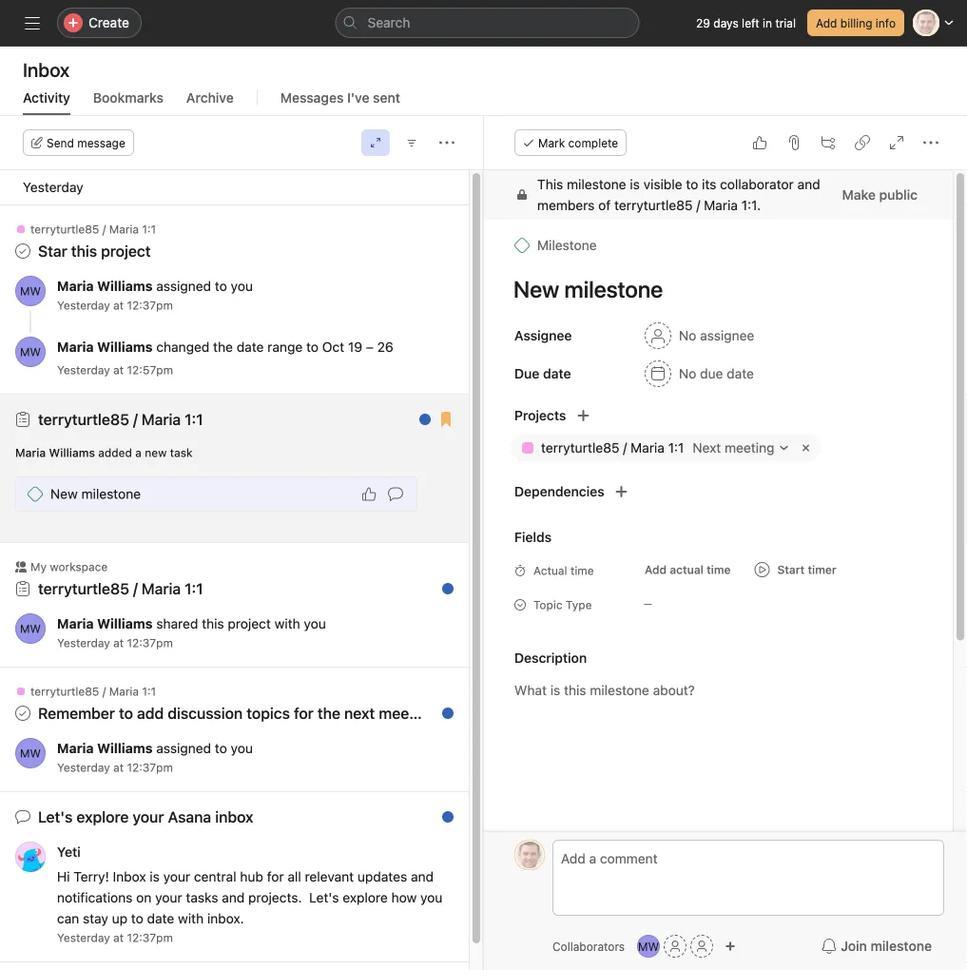 Task type: vqa. For each thing, say whether or not it's contained in the screenshot.
4th invite from the bottom of the Share Cross-functional project plan dialog
no



Task type: describe. For each thing, give the bounding box(es) containing it.
this project
[[71, 242, 151, 260]]

remove image
[[799, 440, 814, 456]]

terryturtle85 up star
[[30, 223, 99, 236]]

let's explore your asana inbox
[[38, 808, 253, 826]]

sent
[[373, 90, 400, 106]]

projects.
[[248, 890, 302, 906]]

mark
[[538, 136, 565, 149]]

for inside yeti hi terry! inbox is your central hub for all relevant updates and notifications on your tasks and projects.  let's explore how you can stay up to date with inbox. yesterday at 12:37pm
[[267, 869, 284, 885]]

attachments: add a file to this task, new milestone image
[[787, 135, 802, 150]]

days
[[714, 16, 739, 29]]

add for add billing info
[[816, 16, 837, 29]]

archive notification image for let's explore your asana inbox
[[433, 814, 448, 829]]

add dependencies image
[[614, 484, 629, 499]]

due date
[[515, 366, 571, 381]]

1:1.
[[742, 197, 761, 213]]

fields
[[515, 529, 552, 545]]

discussion
[[168, 704, 243, 722]]

time inside dropdown button
[[707, 563, 731, 576]]

milestone for new
[[81, 486, 141, 502]]

search button
[[335, 8, 640, 38]]

central
[[194, 869, 236, 885]]

12:37pm inside the maria williams shared this project with you yesterday at 12:37pm
[[127, 636, 173, 650]]

search
[[368, 15, 410, 30]]

/ left maria 1:1
[[133, 580, 138, 598]]

next meeting button
[[688, 438, 795, 458]]

12:37pm inside yeti hi terry! inbox is your central hub for all relevant updates and notifications on your tasks and projects.  let's explore how you can stay up to date with inbox. yesterday at 12:37pm
[[127, 931, 173, 945]]

29
[[696, 16, 711, 29]]

0 horizontal spatial time
[[571, 564, 594, 577]]

/ up remember
[[102, 685, 106, 698]]

–
[[366, 339, 374, 355]]

0 likes. click to like this task image
[[752, 135, 768, 150]]

inbox inside yeti hi terry! inbox is your central hub for all relevant updates and notifications on your tasks and projects.  let's explore how you can stay up to date with inbox. yesterday at 12:37pm
[[113, 869, 146, 885]]

this
[[537, 176, 563, 192]]

explore inside yeti hi terry! inbox is your central hub for all relevant updates and notifications on your tasks and projects.  let's explore how you can stay up to date with inbox. yesterday at 12:37pm
[[343, 890, 388, 906]]

1 assigned from the top
[[156, 278, 211, 294]]

no for no due date
[[679, 366, 697, 381]]

updates
[[358, 869, 407, 885]]

maria williams added a new task
[[15, 446, 193, 459]]

1:1 up this project
[[142, 223, 156, 236]]

collaborator
[[720, 176, 794, 192]]

make public button
[[830, 178, 930, 212]]

stay
[[83, 911, 108, 927]]

tt button
[[515, 840, 545, 870]]

trial
[[776, 16, 796, 29]]

williams inside maria williams changed the date range to oct 19 – 26 yesterday at 12:57pm
[[97, 339, 153, 355]]

create button
[[57, 8, 142, 38]]

milestone for this
[[567, 176, 626, 192]]

terryturtle85 / maria 1:1 link
[[38, 410, 203, 429]]

1:1 up the 'add'
[[142, 685, 156, 698]]

— button
[[636, 591, 751, 617]]

main content inside "new milestone" dialog
[[484, 170, 953, 970]]

add to projects image
[[576, 408, 591, 423]]

/ up this project
[[102, 223, 106, 236]]

maria up the new in the left top of the page
[[142, 410, 181, 429]]

send
[[47, 136, 74, 149]]

collaborators
[[553, 940, 625, 953]]

you down remember to add discussion topics for the next meeting
[[231, 741, 253, 756]]

1:1 inside "new milestone" dialog
[[668, 440, 684, 456]]

terryturtle85 / maria 1:1 up star this project
[[30, 223, 156, 236]]

maria inside this milestone is visible to its collaborator and members of terryturtle85 / maria 1:1.
[[704, 197, 738, 213]]

terryturtle85 up maria williams added a new task
[[38, 410, 129, 429]]

yeti hi terry! inbox is your central hub for all relevant updates and notifications on your tasks and projects.  let's explore how you can stay up to date with inbox. yesterday at 12:37pm
[[57, 844, 446, 945]]

is inside this milestone is visible to its collaborator and members of terryturtle85 / maria 1:1.
[[630, 176, 640, 192]]

mw inside "new milestone" dialog
[[638, 940, 659, 953]]

send message
[[47, 136, 125, 149]]

12:57pm
[[127, 363, 173, 377]]

a
[[135, 446, 142, 459]]

topic type
[[534, 598, 592, 612]]

—
[[644, 598, 652, 609]]

26
[[377, 339, 394, 355]]

bookmarks link
[[93, 90, 163, 115]]

1 12:37pm from the top
[[127, 299, 173, 312]]

to up maria williams changed the date range to oct 19 – 26 yesterday at 12:57pm
[[215, 278, 227, 294]]

3 maria williams link from the top
[[57, 616, 153, 632]]

up
[[112, 911, 128, 927]]

terryturtle85 / maria 1:1 inside main content
[[541, 440, 684, 456]]

archive all image
[[433, 417, 448, 432]]

date inside yeti hi terry! inbox is your central hub for all relevant updates and notifications on your tasks and projects.  let's explore how you can stay up to date with inbox. yesterday at 12:37pm
[[147, 911, 174, 927]]

maria up this project
[[109, 223, 139, 236]]

terryturtle85 / maria 1:1 up remember
[[30, 685, 156, 698]]

add subtask image
[[821, 135, 836, 150]]

maria up the 'add'
[[109, 685, 139, 698]]

copy milestone link image
[[855, 135, 870, 150]]

yesterday inside yeti hi terry! inbox is your central hub for all relevant updates and notifications on your tasks and projects.  let's explore how you can stay up to date with inbox. yesterday at 12:37pm
[[57, 931, 110, 945]]

williams up new
[[49, 446, 95, 459]]

assignee
[[700, 328, 755, 343]]

0 comments image
[[388, 487, 403, 502]]

assignee
[[515, 328, 572, 343]]

add billing info button
[[808, 10, 905, 36]]

can
[[57, 911, 79, 927]]

milestone for join
[[871, 938, 932, 954]]

activity link
[[23, 90, 70, 115]]

join milestone
[[841, 938, 932, 954]]

with inside the maria williams shared this project with you yesterday at 12:37pm
[[275, 616, 300, 632]]

no assignee button
[[636, 319, 763, 353]]

actual time
[[534, 564, 594, 577]]

this milestone is visible to its collaborator and members of terryturtle85 / maria 1:1.
[[537, 176, 821, 213]]

0 vertical spatial your
[[133, 808, 164, 826]]

2 maria williams assigned to you yesterday at 12:37pm from the top
[[57, 741, 253, 774]]

i've
[[347, 90, 370, 106]]

29 days left in trial
[[696, 16, 796, 29]]

create
[[88, 15, 129, 30]]

public
[[879, 187, 918, 203]]

to down discussion
[[215, 741, 227, 756]]

terryturtle85 up remember
[[30, 685, 99, 698]]

yeti
[[57, 844, 81, 860]]

at inside the maria williams shared this project with you yesterday at 12:37pm
[[113, 636, 124, 650]]

maria 1:1
[[142, 580, 203, 598]]

inbox.
[[207, 911, 244, 927]]

added
[[98, 446, 132, 459]]

you inside the maria williams shared this project with you yesterday at 12:37pm
[[304, 616, 326, 632]]

task
[[170, 446, 193, 459]]

in
[[763, 16, 772, 29]]

start timer
[[778, 563, 837, 576]]

0 vertical spatial explore
[[76, 808, 129, 826]]

to left the 'add'
[[119, 704, 133, 722]]

2 maria williams link from the top
[[57, 339, 153, 355]]

milestone
[[537, 237, 597, 253]]

maria williams shared this project with you yesterday at 12:37pm
[[57, 616, 326, 650]]

0 likes. click to like this task image
[[361, 487, 377, 502]]

terryturtle85 / maria 1:1 up added
[[38, 410, 203, 429]]

this
[[202, 616, 224, 632]]

my
[[30, 560, 47, 574]]

expand sidebar image
[[25, 15, 40, 30]]

actual
[[534, 564, 567, 577]]

due
[[700, 366, 723, 381]]

topic
[[534, 598, 563, 612]]

complete
[[568, 136, 618, 149]]

more actions for this task image
[[924, 135, 939, 150]]

relevant
[[305, 869, 354, 885]]

make public
[[842, 187, 918, 203]]

no assignee
[[679, 328, 755, 343]]



Task type: locate. For each thing, give the bounding box(es) containing it.
terryturtle85 down add to projects image
[[541, 440, 620, 456]]

bookmarks
[[93, 90, 163, 106]]

yesterday inside the maria williams shared this project with you yesterday at 12:37pm
[[57, 636, 110, 650]]

how
[[392, 890, 417, 906]]

on
[[136, 890, 152, 906]]

info
[[876, 16, 896, 29]]

1 vertical spatial the
[[318, 704, 341, 722]]

date inside maria williams changed the date range to oct 19 – 26 yesterday at 12:57pm
[[237, 339, 264, 355]]

12:37pm up let's explore your asana inbox
[[127, 761, 173, 774]]

terryturtle85 down workspace
[[38, 580, 129, 598]]

topics
[[247, 704, 290, 722]]

fields button
[[484, 524, 552, 551]]

0 vertical spatial date
[[237, 339, 264, 355]]

1 horizontal spatial with
[[275, 616, 300, 632]]

tt
[[523, 848, 537, 862]]

0 horizontal spatial date
[[147, 911, 174, 927]]

to inside maria williams changed the date range to oct 19 – 26 yesterday at 12:57pm
[[306, 339, 319, 355]]

activity
[[23, 90, 70, 106]]

visible
[[644, 176, 683, 192]]

1 vertical spatial archive notification image
[[433, 814, 448, 829]]

maria down star this project
[[57, 278, 94, 294]]

1 at from the top
[[113, 299, 124, 312]]

/ up a
[[133, 410, 138, 429]]

for
[[294, 704, 314, 722], [267, 869, 284, 885]]

1 vertical spatial explore
[[343, 890, 388, 906]]

maria down its
[[704, 197, 738, 213]]

maria up the terryturtle85 / maria 1:1 link
[[57, 339, 94, 355]]

mw button for 3rd maria williams link from the top
[[15, 614, 46, 644]]

0 vertical spatial assigned
[[156, 278, 211, 294]]

your right on
[[155, 890, 182, 906]]

0 vertical spatial is
[[630, 176, 640, 192]]

19
[[348, 339, 363, 355]]

12:37pm up the changed
[[127, 299, 173, 312]]

and down attachments: add a file to this task, new milestone image
[[798, 176, 821, 192]]

to left oct
[[306, 339, 319, 355]]

billing
[[841, 16, 873, 29]]

0 vertical spatial the
[[213, 339, 233, 355]]

join
[[841, 938, 867, 954]]

yesterday down terryturtle85 / maria 1:1
[[57, 636, 110, 650]]

no inside the "no assignee" dropdown button
[[679, 328, 697, 343]]

2 no from the top
[[679, 366, 697, 381]]

1:1 left the next
[[668, 440, 684, 456]]

milestone
[[567, 176, 626, 192], [81, 486, 141, 502], [871, 938, 932, 954]]

1 maria williams assigned to you yesterday at 12:37pm from the top
[[57, 278, 253, 312]]

mw
[[20, 284, 41, 298], [20, 345, 41, 359], [20, 622, 41, 635], [20, 747, 41, 760], [638, 940, 659, 953]]

mw button for fourth maria williams link
[[15, 738, 46, 769]]

add for add actual time
[[645, 563, 667, 576]]

terryturtle85 down visible
[[615, 197, 693, 213]]

at
[[113, 299, 124, 312], [113, 363, 124, 377], [113, 636, 124, 650], [113, 761, 124, 774], [113, 931, 124, 945]]

timer
[[808, 563, 837, 576]]

1:1
[[142, 223, 156, 236], [185, 410, 203, 429], [668, 440, 684, 456], [142, 685, 156, 698]]

all
[[288, 869, 301, 885]]

date inside dropdown button
[[727, 366, 754, 381]]

1 no from the top
[[679, 328, 697, 343]]

yesterday down stay
[[57, 931, 110, 945]]

0 vertical spatial inbox
[[23, 58, 70, 80]]

0 horizontal spatial let's
[[38, 808, 73, 826]]

you right project
[[304, 616, 326, 632]]

2 horizontal spatial and
[[798, 176, 821, 192]]

1 vertical spatial date
[[727, 366, 754, 381]]

messages
[[280, 90, 344, 106]]

12:37pm down up
[[127, 931, 173, 945]]

milestone down added
[[81, 486, 141, 502]]

milestone inside button
[[871, 938, 932, 954]]

maria up completed milestone option
[[15, 446, 46, 459]]

to inside this milestone is visible to its collaborator and members of terryturtle85 / maria 1:1.
[[686, 176, 699, 192]]

1 vertical spatial no
[[679, 366, 697, 381]]

2 vertical spatial and
[[222, 890, 245, 906]]

1 vertical spatial milestone
[[81, 486, 141, 502]]

main content containing this milestone is visible to its collaborator and members of terryturtle85 / maria 1:1.
[[484, 170, 953, 970]]

1 horizontal spatial the
[[318, 704, 341, 722]]

0 vertical spatial and
[[798, 176, 821, 192]]

maria down remember
[[57, 741, 94, 756]]

1 vertical spatial with
[[178, 911, 204, 927]]

the right the changed
[[213, 339, 233, 355]]

new milestone
[[50, 486, 141, 502]]

5 at from the top
[[113, 931, 124, 945]]

star
[[38, 242, 67, 260]]

1 maria williams link from the top
[[57, 278, 153, 294]]

add left "actual"
[[645, 563, 667, 576]]

1 horizontal spatial let's
[[309, 890, 339, 906]]

1 vertical spatial maria williams assigned to you yesterday at 12:37pm
[[57, 741, 253, 774]]

no for no assignee
[[679, 328, 697, 343]]

maria williams link down terryturtle85 / maria 1:1
[[57, 616, 153, 632]]

milestone up of
[[567, 176, 626, 192]]

mw button for 3rd maria williams link from the bottom of the page
[[15, 337, 46, 367]]

Completed milestone checkbox
[[28, 487, 43, 502]]

1 horizontal spatial and
[[411, 869, 434, 885]]

maria williams assigned to you yesterday at 12:37pm up the changed
[[57, 278, 253, 312]]

1 horizontal spatial inbox
[[113, 869, 146, 885]]

maria williams changed the date range to oct 19 – 26 yesterday at 12:57pm
[[57, 339, 394, 377]]

explore
[[76, 808, 129, 826], [343, 890, 388, 906]]

1 horizontal spatial time
[[707, 563, 731, 576]]

archive notification image
[[433, 565, 448, 580], [433, 814, 448, 829]]

/ left 1:1.
[[697, 197, 700, 213]]

meeting
[[725, 440, 775, 456]]

2 vertical spatial your
[[155, 890, 182, 906]]

maria down workspace
[[57, 616, 94, 632]]

0 vertical spatial maria williams assigned to you yesterday at 12:37pm
[[57, 278, 253, 312]]

yesterday up the terryturtle85 / maria 1:1 link
[[57, 363, 110, 377]]

1 horizontal spatial for
[[294, 704, 314, 722]]

/
[[697, 197, 700, 213], [102, 223, 106, 236], [133, 410, 138, 429], [623, 440, 627, 456], [133, 580, 138, 598], [102, 685, 106, 698]]

remember
[[38, 704, 115, 722]]

williams
[[97, 278, 153, 294], [97, 339, 153, 355], [49, 446, 95, 459], [97, 616, 153, 632], [97, 741, 153, 756]]

and up how
[[411, 869, 434, 885]]

3 at from the top
[[113, 636, 124, 650]]

you inside yeti hi terry! inbox is your central hub for all relevant updates and notifications on your tasks and projects.  let's explore how you can stay up to date with inbox. yesterday at 12:37pm
[[420, 890, 443, 906]]

time right "actual"
[[707, 563, 731, 576]]

add or remove collaborators image
[[725, 941, 736, 952]]

with
[[275, 616, 300, 632], [178, 911, 204, 927]]

2 horizontal spatial milestone
[[871, 938, 932, 954]]

your
[[133, 808, 164, 826], [163, 869, 190, 885], [155, 890, 182, 906]]

2 archive notification image from the top
[[433, 814, 448, 829]]

projects button
[[484, 402, 566, 429]]

0 horizontal spatial inbox
[[23, 58, 70, 80]]

2 vertical spatial date
[[147, 911, 174, 927]]

message
[[77, 136, 125, 149]]

and up inbox.
[[222, 890, 245, 906]]

you up maria williams changed the date range to oct 19 – 26 yesterday at 12:57pm
[[231, 278, 253, 294]]

main content
[[484, 170, 953, 970]]

terryturtle85 / maria 1:1
[[38, 580, 203, 598]]

maria inside maria williams changed the date range to oct 19 – 26 yesterday at 12:57pm
[[57, 339, 94, 355]]

time right actual
[[571, 564, 594, 577]]

no due date button
[[636, 357, 763, 391]]

you right how
[[420, 890, 443, 906]]

projects
[[515, 408, 566, 423]]

milestone right join at the bottom of the page
[[871, 938, 932, 954]]

4 maria williams link from the top
[[57, 741, 153, 756]]

your up tasks
[[163, 869, 190, 885]]

1 vertical spatial and
[[411, 869, 434, 885]]

no due date
[[679, 366, 754, 381]]

time
[[707, 563, 731, 576], [571, 564, 594, 577]]

new milestone dialog
[[484, 116, 967, 970]]

workspace
[[50, 560, 108, 574]]

more actions image
[[439, 135, 455, 150]]

/ up 'add dependencies' image
[[623, 440, 627, 456]]

for left all at bottom
[[267, 869, 284, 885]]

changed
[[156, 339, 210, 355]]

maria williams link down remember
[[57, 741, 153, 756]]

yesterday inside maria williams changed the date range to oct 19 – 26 yesterday at 12:57pm
[[57, 363, 110, 377]]

no inside "no due date" dropdown button
[[679, 366, 697, 381]]

range
[[268, 339, 303, 355]]

let's inside yeti hi terry! inbox is your central hub for all relevant updates and notifications on your tasks and projects.  let's explore how you can stay up to date with inbox. yesterday at 12:37pm
[[309, 890, 339, 906]]

assigned
[[156, 278, 211, 294], [156, 741, 211, 756]]

williams down this project
[[97, 278, 153, 294]]

to right up
[[131, 911, 143, 927]]

0 vertical spatial no
[[679, 328, 697, 343]]

date right due
[[727, 366, 754, 381]]

with inside yeti hi terry! inbox is your central hub for all relevant updates and notifications on your tasks and projects.  let's explore how you can stay up to date with inbox. yesterday at 12:37pm
[[178, 911, 204, 927]]

1 vertical spatial your
[[163, 869, 190, 885]]

1 vertical spatial add
[[645, 563, 667, 576]]

mark complete
[[538, 136, 618, 149]]

archive notification image for my workspace
[[433, 565, 448, 580]]

your left asana inbox
[[133, 808, 164, 826]]

0 vertical spatial with
[[275, 616, 300, 632]]

2 vertical spatial milestone
[[871, 938, 932, 954]]

2 assigned from the top
[[156, 741, 211, 756]]

is inside yeti hi terry! inbox is your central hub for all relevant updates and notifications on your tasks and projects.  let's explore how you can stay up to date with inbox. yesterday at 12:37pm
[[150, 869, 160, 885]]

next meeting
[[344, 704, 436, 722]]

shared
[[156, 616, 198, 632]]

williams down terryturtle85 / maria 1:1
[[97, 616, 153, 632]]

1 horizontal spatial milestone
[[567, 176, 626, 192]]

maria williams link up 12:57pm
[[57, 339, 153, 355]]

0 horizontal spatial for
[[267, 869, 284, 885]]

is up on
[[150, 869, 160, 885]]

0 horizontal spatial with
[[178, 911, 204, 927]]

yesterday down send
[[23, 179, 83, 195]]

to inside yeti hi terry! inbox is your central hub for all relevant updates and notifications on your tasks and projects.  let's explore how you can stay up to date with inbox. yesterday at 12:37pm
[[131, 911, 143, 927]]

is
[[630, 176, 640, 192], [150, 869, 160, 885]]

type
[[566, 598, 592, 612]]

its
[[702, 176, 717, 192]]

at down terryturtle85 / maria 1:1
[[113, 636, 124, 650]]

search list box
[[335, 8, 640, 38]]

with right project
[[275, 616, 300, 632]]

inbox up activity
[[23, 58, 70, 80]]

at inside maria williams changed the date range to oct 19 – 26 yesterday at 12:57pm
[[113, 363, 124, 377]]

1 horizontal spatial date
[[237, 339, 264, 355]]

add
[[137, 704, 164, 722]]

0 horizontal spatial the
[[213, 339, 233, 355]]

messages i've sent
[[280, 90, 400, 106]]

0 vertical spatial archive notification image
[[433, 565, 448, 580]]

terryturtle85 inside this milestone is visible to its collaborator and members of terryturtle85 / maria 1:1.
[[615, 197, 693, 213]]

hi
[[57, 869, 70, 885]]

12:37pm
[[127, 299, 173, 312], [127, 636, 173, 650], [127, 761, 173, 774], [127, 931, 173, 945]]

explore down updates
[[343, 890, 388, 906]]

start
[[778, 563, 805, 576]]

full screen image
[[889, 135, 905, 150]]

0 vertical spatial for
[[294, 704, 314, 722]]

1:1 up task
[[185, 410, 203, 429]]

terry!
[[74, 869, 109, 885]]

no
[[679, 328, 697, 343], [679, 366, 697, 381]]

12:37pm down 'shared'
[[127, 636, 173, 650]]

add left billing
[[816, 16, 837, 29]]

date left range
[[237, 339, 264, 355]]

new
[[50, 486, 78, 502]]

for right topics
[[294, 704, 314, 722]]

0 horizontal spatial is
[[150, 869, 160, 885]]

hub
[[240, 869, 263, 885]]

let's down relevant
[[309, 890, 339, 906]]

oct
[[322, 339, 345, 355]]

date
[[237, 339, 264, 355], [727, 366, 754, 381], [147, 911, 174, 927]]

to left its
[[686, 176, 699, 192]]

you
[[231, 278, 253, 294], [304, 616, 326, 632], [231, 741, 253, 756], [420, 890, 443, 906]]

0 vertical spatial let's
[[38, 808, 73, 826]]

3 12:37pm from the top
[[127, 761, 173, 774]]

1 horizontal spatial explore
[[343, 890, 388, 906]]

completed milestone image
[[28, 487, 43, 502]]

maria inside the maria williams shared this project with you yesterday at 12:37pm
[[57, 616, 94, 632]]

0 vertical spatial add
[[816, 16, 837, 29]]

williams up 12:57pm
[[97, 339, 153, 355]]

description
[[515, 650, 587, 666]]

0 horizontal spatial and
[[222, 890, 245, 906]]

1 vertical spatial is
[[150, 869, 160, 885]]

yesterday down star this project
[[57, 299, 110, 312]]

0 horizontal spatial add
[[645, 563, 667, 576]]

williams inside the maria williams shared this project with you yesterday at 12:37pm
[[97, 616, 153, 632]]

at down this project
[[113, 299, 124, 312]]

assigned down discussion
[[156, 741, 211, 756]]

mark complete button
[[515, 129, 627, 156]]

let's up yeti
[[38, 808, 73, 826]]

add actual time button
[[636, 556, 740, 583]]

terryturtle85 / maria 1:1 down add to projects image
[[541, 440, 684, 456]]

maria left the next
[[631, 440, 665, 456]]

with down tasks
[[178, 911, 204, 927]]

maria williams link down this project
[[57, 278, 153, 294]]

add inside dropdown button
[[645, 563, 667, 576]]

4 12:37pm from the top
[[127, 931, 173, 945]]

no left due
[[679, 366, 697, 381]]

no left the assignee
[[679, 328, 697, 343]]

the inside maria williams changed the date range to oct 19 – 26 yesterday at 12:57pm
[[213, 339, 233, 355]]

archive
[[186, 90, 234, 106]]

2 at from the top
[[113, 363, 124, 377]]

1 vertical spatial for
[[267, 869, 284, 885]]

/ inside this milestone is visible to its collaborator and members of terryturtle85 / maria 1:1.
[[697, 197, 700, 213]]

and inside this milestone is visible to its collaborator and members of terryturtle85 / maria 1:1.
[[798, 176, 821, 192]]

1 vertical spatial inbox
[[113, 869, 146, 885]]

at inside yeti hi terry! inbox is your central hub for all relevant updates and notifications on your tasks and projects.  let's explore how you can stay up to date with inbox. yesterday at 12:37pm
[[113, 931, 124, 945]]

1 horizontal spatial add
[[816, 16, 837, 29]]

2 horizontal spatial date
[[727, 366, 754, 381]]

at down up
[[113, 931, 124, 945]]

at left 12:57pm
[[113, 363, 124, 377]]

remember to add discussion topics for the next meeting
[[38, 704, 436, 722]]

date down on
[[147, 911, 174, 927]]

is left visible
[[630, 176, 640, 192]]

Task Name text field
[[501, 267, 930, 311]]

1 vertical spatial assigned
[[156, 741, 211, 756]]

williams down the 'add'
[[97, 741, 153, 756]]

project
[[228, 616, 271, 632]]

explore up yeti
[[76, 808, 129, 826]]

add inside button
[[816, 16, 837, 29]]

inbox up on
[[113, 869, 146, 885]]

1 horizontal spatial is
[[630, 176, 640, 192]]

maria williams link
[[57, 278, 153, 294], [57, 339, 153, 355], [57, 616, 153, 632], [57, 741, 153, 756]]

assigned up the changed
[[156, 278, 211, 294]]

1 archive notification image from the top
[[433, 565, 448, 580]]

add billing info
[[816, 16, 896, 29]]

start timer button
[[747, 556, 844, 583]]

0 horizontal spatial milestone
[[81, 486, 141, 502]]

0 vertical spatial milestone
[[567, 176, 626, 192]]

messages i've sent link
[[280, 90, 400, 115]]

mw button for 4th maria williams link from the bottom
[[15, 276, 46, 306]]

yesterday
[[23, 179, 83, 195], [57, 299, 110, 312], [57, 363, 110, 377], [57, 636, 110, 650], [57, 761, 110, 774], [57, 931, 110, 945]]

the right topics
[[318, 704, 341, 722]]

next
[[693, 440, 721, 456]]

maria williams assigned to you yesterday at 12:37pm down the 'add'
[[57, 741, 253, 774]]

tasks
[[186, 890, 218, 906]]

milestone inside this milestone is visible to its collaborator and members of terryturtle85 / maria 1:1.
[[567, 176, 626, 192]]

send message button
[[23, 129, 134, 156]]

at up let's explore your asana inbox
[[113, 761, 124, 774]]

2 12:37pm from the top
[[127, 636, 173, 650]]

yesterday down remember
[[57, 761, 110, 774]]

1 vertical spatial let's
[[309, 890, 339, 906]]

0 horizontal spatial explore
[[76, 808, 129, 826]]

4 at from the top
[[113, 761, 124, 774]]

next meeting
[[693, 440, 775, 456]]



